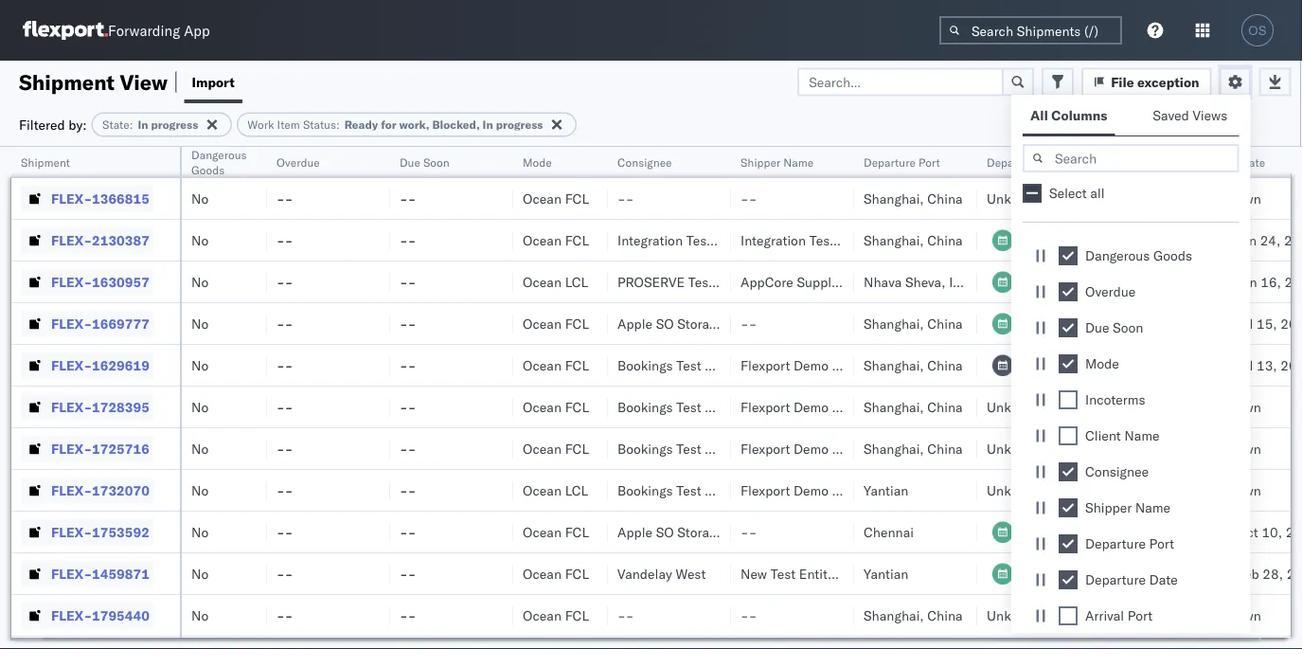 Task type: locate. For each thing, give the bounding box(es) containing it.
flex- for 1669777
[[51, 315, 92, 332]]

apple for shanghai, china
[[618, 315, 653, 332]]

jul left 03,
[[1020, 315, 1036, 332]]

20 right 28,
[[1287, 565, 1303, 582]]

so for chennai
[[656, 524, 674, 540]]

no down dangerous goods button
[[191, 190, 209, 207]]

4 resize handle column header from the left
[[491, 147, 514, 649]]

china for flex-1728395
[[928, 398, 963, 415]]

new
[[741, 565, 768, 582]]

4 shanghai, china from the top
[[864, 357, 963, 373]]

9 ocean from the top
[[523, 524, 562, 540]]

2 apple from the top
[[618, 524, 653, 540]]

dangerous
[[191, 147, 247, 162], [1086, 247, 1151, 264]]

dangerous goods down state : in progress
[[191, 147, 247, 177]]

state : in progress
[[102, 117, 198, 132]]

202 right "24,"
[[1285, 232, 1303, 248]]

flexport demo shipper co. for 1725716
[[741, 440, 901, 457]]

5 ocean from the top
[[523, 357, 562, 373]]

3 ocean fcl from the top
[[523, 315, 589, 332]]

unknown
[[987, 190, 1044, 207], [1205, 190, 1262, 207], [987, 398, 1044, 415], [1205, 398, 1262, 415], [987, 440, 1044, 457], [1205, 440, 1262, 457], [987, 482, 1044, 498], [1205, 482, 1262, 498], [987, 607, 1044, 623], [1205, 607, 1262, 623]]

1 vertical spatial port
[[1150, 535, 1175, 552]]

fcl for flex-1795440
[[565, 607, 589, 623]]

2 ocean fcl from the top
[[523, 232, 589, 248]]

flex- down flex-1728395 "button"
[[51, 440, 92, 457]]

1 bookings from the top
[[618, 357, 673, 373]]

2 flexport from the top
[[741, 398, 791, 415]]

1 vertical spatial yantian
[[864, 565, 909, 582]]

departure up the 2023
[[1086, 535, 1147, 552]]

1 use) from the top
[[788, 315, 822, 332]]

1366815
[[92, 190, 150, 207]]

resize handle column header for dangerous goods
[[244, 147, 267, 649]]

work,
[[399, 117, 430, 132]]

1 : from the left
[[130, 117, 133, 132]]

1 apple from the top
[[618, 315, 653, 332]]

0 vertical spatial ocean lcl
[[523, 273, 589, 290]]

9 flex- from the top
[[51, 524, 92, 540]]

arrival for arrival date
[[1205, 155, 1239, 169]]

pdt right 12:30
[[1144, 273, 1169, 290]]

1 apple so storage (do not use) from the top
[[618, 315, 822, 332]]

apple so storage (do not use) up west
[[618, 524, 822, 540]]

1 vertical spatial pst
[[1106, 565, 1129, 582]]

shanghai, china for flex-1795440
[[864, 607, 963, 623]]

11:00
[[1106, 232, 1143, 248]]

apple up "vandelay"
[[618, 524, 653, 540]]

28,
[[1263, 565, 1284, 582]]

overdue down item
[[277, 155, 320, 169]]

arrival down the views
[[1205, 155, 1239, 169]]

resize handle column header for departure date
[[1173, 147, 1196, 649]]

1 horizontal spatial :
[[336, 117, 340, 132]]

1 vertical spatial storage
[[678, 524, 724, 540]]

1 horizontal spatial jun
[[1237, 273, 1258, 290]]

7 china from the top
[[928, 607, 963, 623]]

status
[[303, 117, 336, 132]]

202 for jul 15, 202
[[1281, 315, 1303, 332]]

flex- down flex-1725716 button
[[51, 482, 92, 498]]

flex- down flex-1753592 button
[[51, 565, 92, 582]]

port down feb 08, 2023 pst
[[1128, 607, 1153, 624]]

0 horizontal spatial jun
[[1020, 273, 1040, 290]]

progress down the view
[[151, 117, 198, 132]]

feb left 28,
[[1237, 565, 1260, 582]]

0 vertical spatial shipper name
[[741, 155, 814, 169]]

24,
[[1261, 232, 1281, 248]]

1 vertical spatial shipper name
[[1086, 499, 1171, 516]]

1 shanghai, from the top
[[864, 190, 924, 207]]

pst right the 2023
[[1106, 565, 1129, 582]]

flexport for 1728395
[[741, 398, 791, 415]]

flex- for 1366815
[[51, 190, 92, 207]]

3 flexport demo shipper co. from the top
[[741, 440, 901, 457]]

shanghai, china for flex-1725716
[[864, 440, 963, 457]]

2 horizontal spatial date
[[1242, 155, 1266, 169]]

no right 1725716
[[191, 440, 209, 457]]

Search Shipments (/) text field
[[940, 16, 1123, 45]]

9 ocean fcl from the top
[[523, 607, 589, 623]]

overdue
[[277, 155, 320, 169], [1086, 283, 1136, 300]]

in
[[138, 117, 148, 132], [483, 117, 493, 132]]

6 china from the top
[[928, 440, 963, 457]]

ocean for 1459871
[[523, 565, 562, 582]]

flex-2130387 button
[[21, 227, 153, 253]]

shipper
[[741, 155, 781, 169], [833, 357, 879, 373], [833, 398, 879, 415], [833, 440, 879, 457], [833, 482, 879, 498], [1086, 499, 1133, 516]]

arrival date
[[1205, 155, 1266, 169]]

20 for feb 28, 20
[[1287, 565, 1303, 582]]

1 flexport demo shipper co. from the top
[[741, 357, 901, 373]]

dangerous inside dangerous goods button
[[191, 147, 247, 162]]

flex- down flex-1459871 'button'
[[51, 607, 92, 623]]

shanghai, for flex-1725716
[[864, 440, 924, 457]]

1 not from the top
[[758, 315, 784, 332]]

all columns button
[[1023, 99, 1116, 135]]

1 co. from the top
[[883, 357, 901, 373]]

0 vertical spatial dangerous goods
[[191, 147, 247, 177]]

1 vertical spatial 15,
[[1257, 315, 1278, 332]]

soon down 12:30
[[1113, 319, 1144, 336]]

saved
[[1154, 107, 1190, 124]]

3 co. from the top
[[883, 440, 901, 457]]

8 resize handle column header from the left
[[955, 147, 978, 649]]

jul 13, 202
[[1237, 357, 1303, 373]]

2 use) from the top
[[788, 524, 822, 540]]

incoterms
[[1086, 391, 1146, 408]]

2 storage from the top
[[678, 524, 724, 540]]

3 demo from the top
[[794, 440, 829, 457]]

departure date down all
[[987, 155, 1067, 169]]

soon down blocked,
[[424, 155, 450, 169]]

6 ocean fcl from the top
[[523, 440, 589, 457]]

overdue up the '15:00'
[[1086, 283, 1136, 300]]

6 no from the top
[[191, 398, 209, 415]]

demo
[[794, 357, 829, 373], [794, 398, 829, 415], [794, 440, 829, 457], [794, 482, 829, 498]]

shipment for shipment view
[[19, 69, 115, 95]]

due down work,
[[400, 155, 421, 169]]

0 vertical spatial departure port
[[864, 155, 941, 169]]

2022 right the 12,
[[1070, 524, 1103, 540]]

1 horizontal spatial progress
[[496, 117, 543, 132]]

6 shanghai, china from the top
[[864, 440, 963, 457]]

1 flex- from the top
[[51, 190, 92, 207]]

2 bookings from the top
[[618, 398, 673, 415]]

8 flex- from the top
[[51, 482, 92, 498]]

no right 2130387
[[191, 232, 209, 248]]

1 vertical spatial (do
[[727, 524, 754, 540]]

bookings for flex-1732070
[[618, 482, 673, 498]]

3 bookings test consignee from the top
[[618, 440, 769, 457]]

1 vertical spatial due soon
[[1086, 319, 1144, 336]]

feb for feb 28, 20
[[1237, 565, 1260, 582]]

co. for 1629619
[[883, 357, 901, 373]]

not
[[758, 315, 784, 332], [758, 524, 784, 540]]

20 right 10,
[[1287, 524, 1303, 540]]

3 shanghai, china from the top
[[864, 315, 963, 332]]

arrival down the 2023
[[1086, 607, 1125, 624]]

shipment up by:
[[19, 69, 115, 95]]

goods
[[191, 163, 225, 177], [1154, 247, 1193, 264]]

1 vertical spatial overdue
[[1086, 283, 1136, 300]]

1 so from the top
[[656, 315, 674, 332]]

in right blocked,
[[483, 117, 493, 132]]

0 vertical spatial 15,
[[1043, 273, 1064, 290]]

10 flex- from the top
[[51, 565, 92, 582]]

pdt up "incoterms"
[[1100, 357, 1124, 373]]

3 bookings from the top
[[618, 440, 673, 457]]

due up jul 05, 2022 pdt
[[1086, 319, 1110, 336]]

0 horizontal spatial date
[[1042, 155, 1067, 169]]

5 flex- from the top
[[51, 357, 92, 373]]

feb
[[1020, 232, 1042, 248], [1020, 565, 1042, 582], [1237, 565, 1260, 582]]

1 vertical spatial name
[[1125, 427, 1160, 444]]

1 horizontal spatial due soon
[[1086, 319, 1144, 336]]

202 down the 16,
[[1281, 315, 1303, 332]]

flex- down flex-1669777 button
[[51, 357, 92, 373]]

7 ocean fcl from the top
[[523, 524, 589, 540]]

0 vertical spatial due
[[400, 155, 421, 169]]

china for flex-1795440
[[928, 607, 963, 623]]

flex-1732070 button
[[21, 477, 153, 504]]

3 fcl from the top
[[565, 315, 589, 332]]

date up select
[[1042, 155, 1067, 169]]

0 vertical spatial apple
[[618, 315, 653, 332]]

lcl for proserve
[[565, 273, 589, 290]]

so down proserve at the top of page
[[656, 315, 674, 332]]

flexport for 1725716
[[741, 440, 791, 457]]

storage down proserve test account
[[678, 315, 724, 332]]

1 vertical spatial ocean lcl
[[523, 482, 589, 498]]

1 horizontal spatial due
[[1086, 319, 1110, 336]]

0 vertical spatial mode
[[523, 155, 552, 169]]

0 vertical spatial storage
[[678, 315, 724, 332]]

1 horizontal spatial arrival
[[1205, 155, 1239, 169]]

202 right 13,
[[1281, 357, 1303, 373]]

1 resize handle column header from the left
[[157, 147, 180, 649]]

6 resize handle column header from the left
[[709, 147, 731, 649]]

1 vertical spatial arrival
[[1086, 607, 1125, 624]]

1 vertical spatial dangerous
[[1086, 247, 1151, 264]]

5 shanghai, from the top
[[864, 398, 924, 415]]

7 shanghai, from the top
[[864, 607, 924, 623]]

so up vandelay west in the bottom of the page
[[656, 524, 674, 540]]

5 resize handle column header from the left
[[586, 147, 608, 649]]

due soon down 12:30
[[1086, 319, 1144, 336]]

oct 10, 20
[[1237, 524, 1303, 540]]

jun left the 16,
[[1237, 273, 1258, 290]]

ocean for 2130387
[[523, 232, 562, 248]]

0 vertical spatial (do
[[727, 315, 754, 332]]

1 horizontal spatial soon
[[1113, 319, 1144, 336]]

consignee button
[[608, 151, 713, 170]]

ocean for 1669777
[[523, 315, 562, 332]]

2 shanghai, china from the top
[[864, 232, 963, 248]]

0 vertical spatial due soon
[[400, 155, 450, 169]]

flex- for 1629619
[[51, 357, 92, 373]]

pst
[[1146, 232, 1170, 248], [1106, 565, 1129, 582]]

2 jun from the left
[[1237, 273, 1258, 290]]

4 bookings test consignee from the top
[[618, 482, 769, 498]]

15, down 19,
[[1043, 273, 1064, 290]]

20
[[1287, 524, 1303, 540], [1287, 565, 1303, 582]]

name
[[784, 155, 814, 169], [1125, 427, 1160, 444], [1136, 499, 1171, 516]]

0 horizontal spatial :
[[130, 117, 133, 132]]

flex- down flex-1732070 button
[[51, 524, 92, 540]]

mode button
[[514, 151, 589, 170]]

6 shanghai, from the top
[[864, 440, 924, 457]]

1 horizontal spatial mode
[[1086, 355, 1120, 372]]

vandelay west
[[618, 565, 706, 582]]

4 ocean from the top
[[523, 315, 562, 332]]

bookings
[[618, 357, 673, 373], [618, 398, 673, 415], [618, 440, 673, 457], [618, 482, 673, 498]]

20 for oct 10, 20
[[1287, 524, 1303, 540]]

flex- down flex-1629619 button
[[51, 398, 92, 415]]

no for flex-1728395
[[191, 398, 209, 415]]

flex- down shipment button
[[51, 190, 92, 207]]

2 bookings test consignee from the top
[[618, 398, 769, 415]]

None checkbox
[[1059, 246, 1078, 265], [1059, 282, 1078, 301], [1059, 390, 1078, 409], [1059, 498, 1078, 517], [1059, 534, 1078, 553], [1059, 606, 1078, 625], [1059, 246, 1078, 265], [1059, 282, 1078, 301], [1059, 390, 1078, 409], [1059, 498, 1078, 517], [1059, 534, 1078, 553], [1059, 606, 1078, 625]]

1 horizontal spatial pst
[[1146, 232, 1170, 248]]

forwarding app link
[[23, 21, 210, 40]]

date up jan
[[1242, 155, 1266, 169]]

1 vertical spatial use)
[[788, 524, 822, 540]]

2 co. from the top
[[883, 398, 901, 415]]

2 lcl from the top
[[565, 482, 589, 498]]

3 resize handle column header from the left
[[368, 147, 390, 649]]

5 china from the top
[[928, 398, 963, 415]]

ocean
[[523, 190, 562, 207], [523, 232, 562, 248], [523, 273, 562, 290], [523, 315, 562, 332], [523, 357, 562, 373], [523, 398, 562, 415], [523, 440, 562, 457], [523, 482, 562, 498], [523, 524, 562, 540], [523, 565, 562, 582], [523, 607, 562, 623]]

2 demo from the top
[[794, 398, 829, 415]]

2022 right 05,
[[1063, 357, 1096, 373]]

use) down appcore supply ltd
[[788, 315, 822, 332]]

(do up new
[[727, 524, 754, 540]]

0 horizontal spatial mode
[[523, 155, 552, 169]]

goods down state : in progress
[[191, 163, 225, 177]]

3 flexport from the top
[[741, 440, 791, 457]]

3 shanghai, from the top
[[864, 315, 924, 332]]

ocean fcl for flex-1366815
[[523, 190, 589, 207]]

shanghai, china
[[864, 190, 963, 207], [864, 232, 963, 248], [864, 315, 963, 332], [864, 357, 963, 373], [864, 398, 963, 415], [864, 440, 963, 457], [864, 607, 963, 623]]

pst right "11:00"
[[1146, 232, 1170, 248]]

1 (do from the top
[[727, 315, 754, 332]]

arrival
[[1205, 155, 1239, 169], [1086, 607, 1125, 624]]

india
[[950, 273, 980, 290]]

bookings test consignee for flex-1725716
[[618, 440, 769, 457]]

0 horizontal spatial in
[[138, 117, 148, 132]]

9 no from the top
[[191, 524, 209, 540]]

1 vertical spatial so
[[656, 524, 674, 540]]

lcl for bookings
[[565, 482, 589, 498]]

0 vertical spatial not
[[758, 315, 784, 332]]

due
[[400, 155, 421, 169], [1086, 319, 1110, 336]]

yantian for co.
[[864, 482, 909, 498]]

test
[[689, 273, 714, 290], [677, 357, 702, 373], [677, 398, 702, 415], [677, 440, 702, 457], [677, 482, 702, 498], [771, 565, 796, 582]]

5 fcl from the top
[[565, 398, 589, 415]]

0 horizontal spatial soon
[[424, 155, 450, 169]]

no right 1669777 at the left of page
[[191, 315, 209, 332]]

use)
[[788, 315, 822, 332], [788, 524, 822, 540]]

0 horizontal spatial arrival
[[1086, 607, 1125, 624]]

1630957
[[92, 273, 150, 290]]

3 flex- from the top
[[51, 273, 92, 290]]

state
[[102, 117, 130, 132]]

0 vertical spatial goods
[[191, 163, 225, 177]]

no right 1753592
[[191, 524, 209, 540]]

1629619
[[92, 357, 150, 373]]

0 horizontal spatial departure date
[[987, 155, 1067, 169]]

fcl for flex-1669777
[[565, 315, 589, 332]]

1 horizontal spatial departure port
[[1086, 535, 1175, 552]]

202
[[1285, 232, 1303, 248], [1285, 273, 1303, 290], [1281, 315, 1303, 332], [1281, 357, 1303, 373]]

resize handle column header
[[157, 147, 180, 649], [244, 147, 267, 649], [368, 147, 390, 649], [491, 147, 514, 649], [586, 147, 608, 649], [709, 147, 731, 649], [832, 147, 855, 649], [955, 147, 978, 649], [1173, 147, 1196, 649]]

feb left 19,
[[1020, 232, 1042, 248]]

2
[[838, 565, 847, 582]]

jul up jul 13, 202
[[1237, 315, 1254, 332]]

dangerous up 12:30
[[1086, 247, 1151, 264]]

yantian up chennai
[[864, 482, 909, 498]]

shipper for flex-1629619
[[833, 357, 879, 373]]

shanghai,
[[864, 190, 924, 207], [864, 232, 924, 248], [864, 315, 924, 332], [864, 357, 924, 373], [864, 398, 924, 415], [864, 440, 924, 457], [864, 607, 924, 623]]

no right 1732070
[[191, 482, 209, 498]]

flexport. image
[[23, 21, 108, 40]]

2 (do from the top
[[727, 524, 754, 540]]

2022 left 12:30
[[1067, 273, 1100, 290]]

ocean fcl for flex-2130387
[[523, 232, 589, 248]]

flex-1753592
[[51, 524, 150, 540]]

departure port
[[864, 155, 941, 169], [1086, 535, 1175, 552]]

storage
[[678, 315, 724, 332], [678, 524, 724, 540]]

ocean for 1629619
[[523, 357, 562, 373]]

flex-1728395
[[51, 398, 150, 415]]

8 ocean fcl from the top
[[523, 565, 589, 582]]

flex- for 1795440
[[51, 607, 92, 623]]

0 horizontal spatial shipper name
[[741, 155, 814, 169]]

-
[[277, 190, 285, 207], [285, 190, 293, 207], [400, 190, 408, 207], [408, 190, 416, 207], [618, 190, 626, 207], [626, 190, 634, 207], [741, 190, 749, 207], [749, 190, 757, 207], [277, 232, 285, 248], [285, 232, 293, 248], [400, 232, 408, 248], [408, 232, 416, 248], [277, 273, 285, 290], [285, 273, 293, 290], [400, 273, 408, 290], [408, 273, 416, 290], [277, 315, 285, 332], [285, 315, 293, 332], [400, 315, 408, 332], [408, 315, 416, 332], [741, 315, 749, 332], [749, 315, 757, 332], [277, 357, 285, 373], [285, 357, 293, 373], [400, 357, 408, 373], [408, 357, 416, 373], [277, 398, 285, 415], [285, 398, 293, 415], [400, 398, 408, 415], [408, 398, 416, 415], [277, 440, 285, 457], [285, 440, 293, 457], [400, 440, 408, 457], [408, 440, 416, 457], [277, 482, 285, 498], [285, 482, 293, 498], [400, 482, 408, 498], [408, 482, 416, 498], [277, 524, 285, 540], [285, 524, 293, 540], [400, 524, 408, 540], [408, 524, 416, 540], [741, 524, 749, 540], [749, 524, 757, 540], [277, 565, 285, 582], [285, 565, 293, 582], [400, 565, 408, 582], [408, 565, 416, 582], [277, 607, 285, 623], [285, 607, 293, 623], [400, 607, 408, 623], [408, 607, 416, 623], [618, 607, 626, 623], [626, 607, 634, 623], [741, 607, 749, 623], [749, 607, 757, 623]]

1 vertical spatial due
[[1086, 319, 1110, 336]]

no right 1728395
[[191, 398, 209, 415]]

by:
[[69, 116, 87, 133]]

not up new
[[758, 524, 784, 540]]

1 vertical spatial lcl
[[565, 482, 589, 498]]

no for flex-1630957
[[191, 273, 209, 290]]

2 yantian from the top
[[864, 565, 909, 582]]

1 vertical spatial not
[[758, 524, 784, 540]]

1 horizontal spatial goods
[[1154, 247, 1193, 264]]

11 flex- from the top
[[51, 607, 92, 623]]

1 vertical spatial 20
[[1287, 565, 1303, 582]]

1 vertical spatial shipment
[[21, 155, 70, 169]]

0 vertical spatial name
[[784, 155, 814, 169]]

shipment down filtered
[[21, 155, 70, 169]]

1 vertical spatial goods
[[1154, 247, 1193, 264]]

date up arrival port
[[1150, 571, 1178, 588]]

no right 1795440
[[191, 607, 209, 623]]

port up arrival port
[[1150, 535, 1175, 552]]

china for flex-1725716
[[928, 440, 963, 457]]

departure date up arrival port
[[1086, 571, 1178, 588]]

1 ocean fcl from the top
[[523, 190, 589, 207]]

date
[[1042, 155, 1067, 169], [1242, 155, 1266, 169], [1150, 571, 1178, 588]]

blocked,
[[432, 117, 480, 132]]

so for shanghai, china
[[656, 315, 674, 332]]

1 vertical spatial dangerous goods
[[1086, 247, 1193, 264]]

apple
[[618, 315, 653, 332], [618, 524, 653, 540]]

0 horizontal spatial goods
[[191, 163, 225, 177]]

departure port down search... text box
[[864, 155, 941, 169]]

use) up new test entity 2
[[788, 524, 822, 540]]

port inside button
[[919, 155, 941, 169]]

no right 1459871 at the left of page
[[191, 565, 209, 582]]

0 vertical spatial overdue
[[277, 155, 320, 169]]

4 no from the top
[[191, 315, 209, 332]]

flex- down the flex-1366815 "button"
[[51, 232, 92, 248]]

fcl for flex-1728395
[[565, 398, 589, 415]]

storage up west
[[678, 524, 724, 540]]

0 vertical spatial lcl
[[565, 273, 589, 290]]

flexport demo shipper co.
[[741, 357, 901, 373], [741, 398, 901, 415], [741, 440, 901, 457], [741, 482, 901, 498]]

0 horizontal spatial departure port
[[864, 155, 941, 169]]

dangerous goods up 12:30
[[1086, 247, 1193, 264]]

2 ocean from the top
[[523, 232, 562, 248]]

1 horizontal spatial dangerous
[[1086, 247, 1151, 264]]

feb left 08,
[[1020, 565, 1042, 582]]

0 vertical spatial yantian
[[864, 482, 909, 498]]

2 flex- from the top
[[51, 232, 92, 248]]

departure port up the 2023
[[1086, 535, 1175, 552]]

consignee for flex-1732070
[[705, 482, 769, 498]]

dangerous down import button
[[191, 147, 247, 162]]

shipment inside button
[[21, 155, 70, 169]]

jun
[[1020, 273, 1040, 290], [1237, 273, 1258, 290]]

5 ocean fcl from the top
[[523, 398, 589, 415]]

no right 1630957
[[191, 273, 209, 290]]

7 no from the top
[[191, 440, 209, 457]]

yantian down chennai
[[864, 565, 909, 582]]

1 horizontal spatial departure date
[[1086, 571, 1178, 588]]

1 no from the top
[[191, 190, 209, 207]]

arrival inside button
[[1205, 155, 1239, 169]]

None checkbox
[[1023, 184, 1042, 203], [1059, 318, 1078, 337], [1059, 354, 1078, 373], [1059, 426, 1078, 445], [1059, 462, 1078, 481], [1059, 570, 1078, 589], [1023, 184, 1042, 203], [1059, 318, 1078, 337], [1059, 354, 1078, 373], [1059, 426, 1078, 445], [1059, 462, 1078, 481], [1059, 570, 1078, 589]]

jul left 13,
[[1237, 357, 1254, 373]]

progress up mode button in the left of the page
[[496, 117, 543, 132]]

2 resize handle column header from the left
[[244, 147, 267, 649]]

2 ocean lcl from the top
[[523, 482, 589, 498]]

no for flex-1366815
[[191, 190, 209, 207]]

flex-1629619
[[51, 357, 150, 373]]

shanghai, for flex-1669777
[[864, 315, 924, 332]]

no for flex-1753592
[[191, 524, 209, 540]]

4 demo from the top
[[794, 482, 829, 498]]

shanghai, china for flex-1366815
[[864, 190, 963, 207]]

202 right the 16,
[[1285, 273, 1303, 290]]

flex-1732070
[[51, 482, 150, 498]]

departure up arrival port
[[1086, 571, 1147, 588]]

4 china from the top
[[928, 357, 963, 373]]

0 horizontal spatial dangerous
[[191, 147, 247, 162]]

resize handle column header for shipment
[[157, 147, 180, 649]]

1 demo from the top
[[794, 357, 829, 373]]

0 vertical spatial apple so storage (do not use)
[[618, 315, 822, 332]]

2022
[[1069, 232, 1102, 248], [1067, 273, 1100, 290], [1063, 315, 1096, 332], [1063, 357, 1096, 373], [1070, 524, 1103, 540]]

port down search... text box
[[919, 155, 941, 169]]

11 ocean from the top
[[523, 607, 562, 623]]

flex- down the flex-1630957 button
[[51, 315, 92, 332]]

departure date button
[[978, 151, 1177, 170]]

0 vertical spatial port
[[919, 155, 941, 169]]

china for flex-2130387
[[928, 232, 963, 248]]

1 ocean lcl from the top
[[523, 273, 589, 290]]

jul
[[1020, 315, 1036, 332], [1237, 315, 1254, 332], [1020, 357, 1036, 373], [1237, 357, 1254, 373]]

apple so storage (do not use) down account
[[618, 315, 822, 332]]

no for flex-1732070
[[191, 482, 209, 498]]

flex- for 1630957
[[51, 273, 92, 290]]

goods right "11:00"
[[1154, 247, 1193, 264]]

0 vertical spatial dangerous
[[191, 147, 247, 162]]

due soon down work,
[[400, 155, 450, 169]]

1 horizontal spatial in
[[483, 117, 493, 132]]

ocean for 1725716
[[523, 440, 562, 457]]

flex-1630957 button
[[21, 269, 153, 295]]

1 vertical spatial apple
[[618, 524, 653, 540]]

shipper for flex-1728395
[[833, 398, 879, 415]]

1 vertical spatial apple so storage (do not use)
[[618, 524, 822, 540]]

2022 right 19,
[[1069, 232, 1102, 248]]

Search text field
[[1023, 144, 1240, 172]]

1 horizontal spatial 15,
[[1257, 315, 1278, 332]]

7 shanghai, china from the top
[[864, 607, 963, 623]]

jul for jul 03, 2022 15:00 pdt
[[1020, 315, 1036, 332]]

03,
[[1039, 315, 1060, 332]]

flexport demo shipper co. for 1728395
[[741, 398, 901, 415]]

jul left 05,
[[1020, 357, 1036, 373]]

ocean fcl for flex-1753592
[[523, 524, 589, 540]]

dangerous goods
[[191, 147, 247, 177], [1086, 247, 1193, 264]]

15, up 13,
[[1257, 315, 1278, 332]]

0 vertical spatial departure date
[[987, 155, 1067, 169]]

0 vertical spatial pst
[[1146, 232, 1170, 248]]

bookings test consignee
[[618, 357, 769, 373], [618, 398, 769, 415], [618, 440, 769, 457], [618, 482, 769, 498]]

1 yantian from the top
[[864, 482, 909, 498]]

0 vertical spatial so
[[656, 315, 674, 332]]

work
[[248, 117, 274, 132]]

0 horizontal spatial progress
[[151, 117, 198, 132]]

0 horizontal spatial dangerous goods
[[191, 147, 247, 177]]

not for chennai
[[758, 524, 784, 540]]

ocean fcl
[[523, 190, 589, 207], [523, 232, 589, 248], [523, 315, 589, 332], [523, 357, 589, 373], [523, 398, 589, 415], [523, 440, 589, 457], [523, 524, 589, 540], [523, 565, 589, 582], [523, 607, 589, 623]]

mode
[[523, 155, 552, 169], [1086, 355, 1120, 372]]

oct
[[1237, 524, 1259, 540]]

0 vertical spatial 20
[[1287, 524, 1303, 540]]

1753592
[[92, 524, 150, 540]]

11 no from the top
[[191, 607, 209, 623]]

6 flex- from the top
[[51, 398, 92, 415]]

202 for jun 16, 202
[[1285, 273, 1303, 290]]

flex-1630957
[[51, 273, 150, 290]]

china for flex-1629619
[[928, 357, 963, 373]]

(do down account
[[727, 315, 754, 332]]

1 fcl from the top
[[565, 190, 589, 207]]

apple down proserve at the top of page
[[618, 315, 653, 332]]

2 fcl from the top
[[565, 232, 589, 248]]

flex- down flex-2130387 button
[[51, 273, 92, 290]]

mode inside button
[[523, 155, 552, 169]]

7 fcl from the top
[[565, 524, 589, 540]]

: down the view
[[130, 117, 133, 132]]

feb for feb 08, 2023 pst
[[1020, 565, 1042, 582]]

use) for shanghai, china
[[788, 315, 822, 332]]

ocean lcl for proserve test account
[[523, 273, 589, 290]]

0 vertical spatial use)
[[788, 315, 822, 332]]

ocean fcl for flex-1725716
[[523, 440, 589, 457]]

ocean fcl for flex-1629619
[[523, 357, 589, 373]]

2 not from the top
[[758, 524, 784, 540]]

0 horizontal spatial 15,
[[1043, 273, 1064, 290]]

fcl for flex-1629619
[[565, 357, 589, 373]]

4 shanghai, from the top
[[864, 357, 924, 373]]

202 for jan 24, 202
[[1285, 232, 1303, 248]]

co.
[[883, 357, 901, 373], [883, 398, 901, 415], [883, 440, 901, 457], [883, 482, 901, 498]]

use) for chennai
[[788, 524, 822, 540]]

0 vertical spatial shipment
[[19, 69, 115, 95]]

2 shanghai, from the top
[[864, 232, 924, 248]]

1 shanghai, china from the top
[[864, 190, 963, 207]]

1 lcl from the top
[[565, 273, 589, 290]]

apple so storage (do not use)
[[618, 315, 822, 332], [618, 524, 822, 540]]

flex- inside 'button'
[[51, 565, 92, 582]]

flex- for 1728395
[[51, 398, 92, 415]]

2022 right 03,
[[1063, 315, 1096, 332]]

3 china from the top
[[928, 315, 963, 332]]

7 ocean from the top
[[523, 440, 562, 457]]

0 horizontal spatial due soon
[[400, 155, 450, 169]]

resize handle column header for mode
[[586, 147, 608, 649]]

jun up 03,
[[1020, 273, 1040, 290]]

1 ocean from the top
[[523, 190, 562, 207]]

2023
[[1069, 565, 1102, 582]]

: left ready
[[336, 117, 340, 132]]

8 ocean from the top
[[523, 482, 562, 498]]

shipper name inside button
[[741, 155, 814, 169]]

0 vertical spatial arrival
[[1205, 155, 1239, 169]]



Task type: describe. For each thing, give the bounding box(es) containing it.
1 vertical spatial departure port
[[1086, 535, 1175, 552]]

no for flex-1669777
[[191, 315, 209, 332]]

entity
[[800, 565, 835, 582]]

saved views button
[[1146, 99, 1240, 135]]

flex- for 1753592
[[51, 524, 92, 540]]

china for flex-1669777
[[928, 315, 963, 332]]

fcl for flex-1366815
[[565, 190, 589, 207]]

shanghai, china for flex-2130387
[[864, 232, 963, 248]]

select all
[[1050, 185, 1105, 201]]

flex- for 1725716
[[51, 440, 92, 457]]

1 horizontal spatial overdue
[[1086, 283, 1136, 300]]

test for flex-1725716
[[677, 440, 702, 457]]

co. for 1728395
[[883, 398, 901, 415]]

2022 for 19,
[[1069, 232, 1102, 248]]

account
[[717, 273, 767, 290]]

filtered by:
[[19, 116, 87, 133]]

1725716
[[92, 440, 150, 457]]

item
[[277, 117, 300, 132]]

flex-1728395 button
[[21, 394, 153, 420]]

2 : from the left
[[336, 117, 340, 132]]

ocean fcl for flex-1459871
[[523, 565, 589, 582]]

10,
[[1263, 524, 1283, 540]]

19,
[[1045, 232, 1066, 248]]

departure port button
[[855, 151, 959, 170]]

flexport for 1629619
[[741, 357, 791, 373]]

new test entity 2
[[741, 565, 847, 582]]

demo for 1732070
[[794, 482, 829, 498]]

jul for jul 05, 2022 pdt
[[1020, 357, 1036, 373]]

consignee inside button
[[618, 155, 672, 169]]

resize handle column header for consignee
[[709, 147, 731, 649]]

shipment for shipment
[[21, 155, 70, 169]]

flex-1459871 button
[[21, 560, 153, 587]]

test for flex-1732070
[[677, 482, 702, 498]]

demo for 1728395
[[794, 398, 829, 415]]

for
[[381, 117, 397, 132]]

1795440
[[92, 607, 150, 623]]

shanghai, for flex-1629619
[[864, 357, 924, 373]]

dangerous goods inside button
[[191, 147, 247, 177]]

ocean for 1630957
[[523, 273, 562, 290]]

view
[[120, 69, 168, 95]]

feb 19, 2022 11:00 pst
[[1020, 232, 1170, 248]]

1459871
[[92, 565, 150, 582]]

appcore
[[741, 273, 794, 290]]

departure down all
[[987, 155, 1039, 169]]

1 progress from the left
[[151, 117, 198, 132]]

shipment button
[[11, 151, 161, 170]]

apple for chennai
[[618, 524, 653, 540]]

apple so storage (do not use) for shanghai, china
[[618, 315, 822, 332]]

shipper for flex-1725716
[[833, 440, 879, 457]]

12:30
[[1104, 273, 1141, 290]]

0 horizontal spatial overdue
[[277, 155, 320, 169]]

co. for 1732070
[[883, 482, 901, 498]]

flex-1669777 button
[[21, 310, 153, 337]]

apple so storage (do not use) for chennai
[[618, 524, 822, 540]]

1 in from the left
[[138, 117, 148, 132]]

ltd
[[842, 273, 861, 290]]

ocean for 1732070
[[523, 482, 562, 498]]

shanghai, china for flex-1728395
[[864, 398, 963, 415]]

flexport demo shipper co. for 1732070
[[741, 482, 901, 498]]

saved views
[[1154, 107, 1228, 124]]

jun for jun 15, 2022 12:30 pdt
[[1020, 273, 1040, 290]]

supply
[[797, 273, 839, 290]]

2130387
[[92, 232, 150, 248]]

exception
[[1138, 73, 1200, 90]]

12,
[[1046, 524, 1066, 540]]

fcl for flex-1725716
[[565, 440, 589, 457]]

demo for 1629619
[[794, 357, 829, 373]]

no for flex-1629619
[[191, 357, 209, 373]]

flex-1753592 button
[[21, 519, 153, 545]]

0 horizontal spatial pst
[[1106, 565, 1129, 582]]

fcl for flex-2130387
[[565, 232, 589, 248]]

storage for shanghai, china
[[678, 315, 724, 332]]

flexport demo shipper co. for 1629619
[[741, 357, 901, 373]]

flex-1459871
[[51, 565, 150, 582]]

15, for jun
[[1043, 273, 1064, 290]]

jul 03, 2022 15:00 pdt
[[1020, 315, 1165, 332]]

import button
[[184, 61, 242, 103]]

west
[[676, 565, 706, 582]]

pdt right the '15:00'
[[1140, 315, 1165, 332]]

jul for jul 15, 202
[[1237, 315, 1254, 332]]

2022 for 03,
[[1063, 315, 1096, 332]]

1 horizontal spatial dangerous goods
[[1086, 247, 1193, 264]]

forwarding app
[[108, 21, 210, 39]]

co. for 1725716
[[883, 440, 901, 457]]

forwarding
[[108, 21, 180, 39]]

departure date inside departure date button
[[987, 155, 1067, 169]]

Search... text field
[[798, 68, 1005, 96]]

sheva,
[[906, 273, 946, 290]]

file
[[1112, 73, 1135, 90]]

flex- for 2130387
[[51, 232, 92, 248]]

flex-1629619 button
[[21, 352, 153, 379]]

shanghai, for flex-1795440
[[864, 607, 924, 623]]

shipper name button
[[731, 151, 836, 170]]

date for departure date button at the top right
[[1042, 155, 1067, 169]]

china for flex-1366815
[[928, 190, 963, 207]]

client name
[[1086, 427, 1160, 444]]

jun 15, 2022 12:30 pdt
[[1020, 273, 1169, 290]]

storage for chennai
[[678, 524, 724, 540]]

bookings test consignee for flex-1728395
[[618, 398, 769, 415]]

file exception
[[1112, 73, 1200, 90]]

1732070
[[92, 482, 150, 498]]

flexport for 1732070
[[741, 482, 791, 498]]

bookings test consignee for flex-1732070
[[618, 482, 769, 498]]

16,
[[1261, 273, 1282, 290]]

(do for shanghai, china
[[727, 315, 754, 332]]

goods inside dangerous goods
[[191, 163, 225, 177]]

feb for feb 19, 2022 11:00 pst
[[1020, 232, 1042, 248]]

0 horizontal spatial due
[[400, 155, 421, 169]]

flex-2130387
[[51, 232, 150, 248]]

flex-1725716 button
[[21, 435, 153, 462]]

ocean for 1728395
[[523, 398, 562, 415]]

sep 12, 2022 pdt
[[1020, 524, 1131, 540]]

jul for jul 13, 202
[[1237, 357, 1254, 373]]

consignee for flex-1629619
[[705, 357, 769, 373]]

1 vertical spatial soon
[[1113, 319, 1144, 336]]

1 vertical spatial departure date
[[1086, 571, 1178, 588]]

filtered
[[19, 116, 65, 133]]

ready
[[345, 117, 378, 132]]

flex-1366815
[[51, 190, 150, 207]]

fcl for flex-1459871
[[565, 565, 589, 582]]

nhava sheva, india
[[864, 273, 980, 290]]

dangerous goods button
[[182, 143, 260, 177]]

sep
[[1020, 524, 1042, 540]]

ocean for 1795440
[[523, 607, 562, 623]]

arrival port
[[1086, 607, 1153, 624]]

13,
[[1257, 357, 1278, 373]]

08,
[[1045, 565, 1066, 582]]

date for arrival date button
[[1242, 155, 1266, 169]]

flex- for 1459871
[[51, 565, 92, 582]]

client
[[1086, 427, 1122, 444]]

flex-1669777
[[51, 315, 150, 332]]

no for flex-1459871
[[191, 565, 209, 582]]

0 vertical spatial soon
[[424, 155, 450, 169]]

app
[[184, 21, 210, 39]]

shipment view
[[19, 69, 168, 95]]

shipper inside button
[[741, 155, 781, 169]]

1669777
[[92, 315, 150, 332]]

nhava
[[864, 273, 902, 290]]

2 progress from the left
[[496, 117, 543, 132]]

no for flex-2130387
[[191, 232, 209, 248]]

1 horizontal spatial shipper name
[[1086, 499, 1171, 516]]

pdt up feb 08, 2023 pst
[[1106, 524, 1131, 540]]

ocean for 1366815
[[523, 190, 562, 207]]

shanghai, for flex-2130387
[[864, 232, 924, 248]]

departure down search... text box
[[864, 155, 916, 169]]

15:00
[[1100, 315, 1137, 332]]

1 vertical spatial mode
[[1086, 355, 1120, 372]]

select
[[1050, 185, 1088, 201]]

all
[[1031, 107, 1049, 124]]

2022 for 15,
[[1067, 273, 1100, 290]]

1 horizontal spatial date
[[1150, 571, 1178, 588]]

consignee for flex-1728395
[[705, 398, 769, 415]]

2 vertical spatial name
[[1136, 499, 1171, 516]]

2 vertical spatial port
[[1128, 607, 1153, 624]]

flex-1795440 button
[[21, 602, 153, 629]]

not for shanghai, china
[[758, 315, 784, 332]]

vandelay
[[618, 565, 673, 582]]

resize handle column header for shipper name
[[832, 147, 855, 649]]

shanghai, china for flex-1629619
[[864, 357, 963, 373]]

proserve
[[618, 273, 685, 290]]

15, for jul
[[1257, 315, 1278, 332]]

views
[[1193, 107, 1228, 124]]

all columns
[[1031, 107, 1108, 124]]

05,
[[1039, 357, 1060, 373]]

name inside button
[[784, 155, 814, 169]]

departure port inside departure port button
[[864, 155, 941, 169]]

2 in from the left
[[483, 117, 493, 132]]

columns
[[1052, 107, 1108, 124]]



Task type: vqa. For each thing, say whether or not it's contained in the screenshot.
second China
yes



